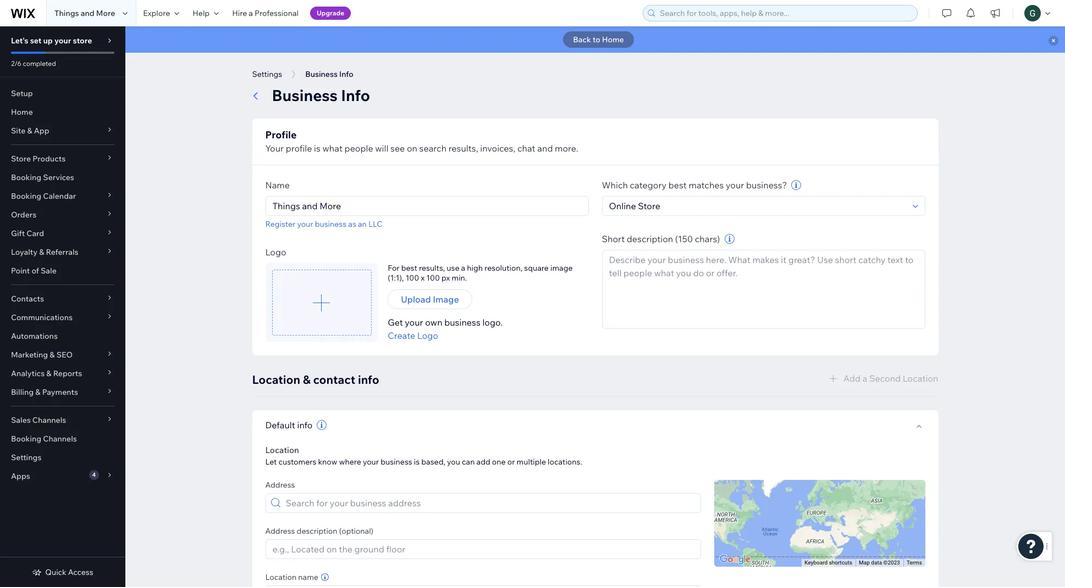 Task type: vqa. For each thing, say whether or not it's contained in the screenshot.
Wix
no



Task type: describe. For each thing, give the bounding box(es) containing it.
results, inside profile your profile is what people will see on search results, invoices, chat and more.
[[449, 143, 478, 154]]

profile
[[286, 143, 312, 154]]

map data ©2023
[[859, 561, 900, 567]]

& for analytics
[[46, 369, 51, 379]]

is inside profile your profile is what people will see on search results, invoices, chat and more.
[[314, 143, 321, 154]]

more.
[[555, 143, 578, 154]]

hire a professional
[[232, 8, 299, 18]]

create logo button
[[388, 329, 438, 343]]

point
[[11, 266, 30, 276]]

logo.
[[483, 317, 503, 328]]

e.g., Located on the ground floor field
[[269, 541, 697, 559]]

image
[[551, 263, 573, 273]]

default info
[[265, 420, 313, 431]]

one
[[492, 458, 506, 468]]

1 horizontal spatial best
[[669, 180, 687, 191]]

your inside sidebar element
[[54, 36, 71, 46]]

map
[[859, 561, 870, 567]]

you
[[447, 458, 460, 468]]

site
[[11, 126, 25, 136]]

back to home
[[573, 35, 624, 45]]

sales channels button
[[0, 411, 125, 430]]

short
[[602, 234, 625, 245]]

site & app
[[11, 126, 49, 136]]

sale
[[41, 266, 57, 276]]

things
[[54, 8, 79, 18]]

based,
[[421, 458, 445, 468]]

0 vertical spatial and
[[81, 8, 94, 18]]

1 vertical spatial info
[[341, 86, 370, 105]]

or
[[508, 458, 515, 468]]

location & contact info
[[252, 373, 379, 387]]

address for address
[[265, 481, 295, 491]]

own
[[425, 317, 443, 328]]

of
[[32, 266, 39, 276]]

location for &
[[252, 373, 300, 387]]

& for site
[[27, 126, 32, 136]]

setup
[[11, 89, 33, 98]]

gift
[[11, 229, 25, 239]]

settings link
[[0, 449, 125, 468]]

resolution,
[[485, 263, 523, 273]]

image
[[433, 294, 459, 305]]

marketing & seo
[[11, 350, 73, 360]]

business inside the location let customers know where your business is based, you can add one or multiple locations.
[[381, 458, 412, 468]]

what
[[323, 143, 343, 154]]

home inside button
[[602, 35, 624, 45]]

apps
[[11, 472, 30, 482]]

address description (optional)
[[265, 527, 374, 537]]

min.
[[452, 273, 467, 283]]

sales channels
[[11, 416, 66, 426]]

people
[[345, 143, 373, 154]]

booking channels link
[[0, 430, 125, 449]]

x
[[421, 273, 425, 283]]

see
[[391, 143, 405, 154]]

a inside for best results, use a high resolution, square image (1:1), 100 x 100 px min.
[[461, 263, 465, 273]]

results, inside for best results, use a high resolution, square image (1:1), 100 x 100 px min.
[[419, 263, 445, 273]]

products
[[33, 154, 66, 164]]

profile your profile is what people will see on search results, invoices, chat and more.
[[265, 129, 578, 154]]

settings for the settings link at the left bottom
[[11, 453, 41, 463]]

high
[[467, 263, 483, 273]]

description for address
[[297, 527, 337, 537]]

location let customers know where your business is based, you can add one or multiple locations.
[[265, 446, 582, 468]]

hire
[[232, 8, 247, 18]]

your right the "register"
[[297, 219, 313, 229]]

back to home alert
[[125, 26, 1065, 53]]

access
[[68, 568, 93, 578]]

marketing & seo button
[[0, 346, 125, 365]]

2/6
[[11, 59, 21, 68]]

(1:1),
[[388, 273, 404, 283]]

store
[[73, 36, 92, 46]]

is inside the location let customers know where your business is based, you can add one or multiple locations.
[[414, 458, 420, 468]]

address for address description (optional)
[[265, 527, 295, 537]]

analytics & reports
[[11, 369, 82, 379]]

business?
[[746, 180, 787, 191]]

loyalty & referrals button
[[0, 243, 125, 262]]

(150
[[675, 234, 693, 245]]

up
[[43, 36, 53, 46]]

app
[[34, 126, 49, 136]]

settings for settings "button"
[[252, 69, 282, 79]]

square
[[524, 263, 549, 273]]

best inside for best results, use a high resolution, square image (1:1), 100 x 100 px min.
[[401, 263, 417, 273]]

terms link
[[907, 561, 922, 567]]

calendar
[[43, 191, 76, 201]]

where
[[339, 458, 361, 468]]

name
[[265, 180, 290, 191]]

let's
[[11, 36, 28, 46]]

data
[[871, 561, 882, 567]]

& for marketing
[[50, 350, 55, 360]]

map region
[[662, 417, 944, 588]]

location for let
[[265, 446, 299, 456]]

billing
[[11, 388, 34, 398]]

help
[[193, 8, 210, 18]]

back to home button
[[563, 31, 634, 48]]

booking for booking services
[[11, 173, 41, 183]]

matches
[[689, 180, 724, 191]]

services
[[43, 173, 74, 183]]

upload image
[[401, 294, 459, 305]]

help button
[[186, 0, 226, 26]]

on
[[407, 143, 417, 154]]



Task type: locate. For each thing, give the bounding box(es) containing it.
profile
[[265, 129, 297, 141]]

channels inside sales channels dropdown button
[[32, 416, 66, 426]]

1 vertical spatial is
[[414, 458, 420, 468]]

communications button
[[0, 309, 125, 327]]

0 vertical spatial results,
[[449, 143, 478, 154]]

business info inside business info button
[[305, 69, 354, 79]]

1 horizontal spatial a
[[461, 263, 465, 273]]

(optional)
[[339, 527, 374, 537]]

settings inside "button"
[[252, 69, 282, 79]]

register your business as an llc
[[265, 219, 383, 229]]

1 horizontal spatial results,
[[449, 143, 478, 154]]

1 vertical spatial home
[[11, 107, 33, 117]]

shortcuts
[[829, 561, 852, 567]]

booking down sales
[[11, 435, 41, 444]]

orders
[[11, 210, 36, 220]]

0 horizontal spatial logo
[[265, 247, 286, 258]]

marketing
[[11, 350, 48, 360]]

billing & payments
[[11, 388, 78, 398]]

0 horizontal spatial settings
[[11, 453, 41, 463]]

0 vertical spatial business
[[305, 69, 338, 79]]

results, left use
[[419, 263, 445, 273]]

& left contact
[[303, 373, 311, 387]]

business right settings "button"
[[305, 69, 338, 79]]

quick
[[45, 568, 66, 578]]

a right use
[[461, 263, 465, 273]]

google image
[[717, 553, 753, 568]]

let's set up your store
[[11, 36, 92, 46]]

llc
[[368, 219, 383, 229]]

analytics & reports button
[[0, 365, 125, 383]]

& for location
[[303, 373, 311, 387]]

description left (150
[[627, 234, 673, 245]]

1 horizontal spatial 100
[[426, 273, 440, 283]]

2 vertical spatial business
[[381, 458, 412, 468]]

home right to
[[602, 35, 624, 45]]

category
[[630, 180, 667, 191]]

0 vertical spatial business info
[[305, 69, 354, 79]]

automations
[[11, 332, 58, 342]]

and left more
[[81, 8, 94, 18]]

and right "chat"
[[538, 143, 553, 154]]

info inside business info button
[[339, 69, 354, 79]]

your right matches
[[726, 180, 744, 191]]

& left "seo"
[[50, 350, 55, 360]]

0 horizontal spatial is
[[314, 143, 321, 154]]

description left (optional)
[[297, 527, 337, 537]]

booking up the 'orders'
[[11, 191, 41, 201]]

1 horizontal spatial settings
[[252, 69, 282, 79]]

0 vertical spatial description
[[627, 234, 673, 245]]

booking for booking calendar
[[11, 191, 41, 201]]

&
[[27, 126, 32, 136], [39, 248, 44, 257], [50, 350, 55, 360], [46, 369, 51, 379], [303, 373, 311, 387], [35, 388, 40, 398]]

info right default
[[297, 420, 313, 431]]

your inside the get your own business logo. create logo
[[405, 317, 423, 328]]

logo
[[265, 247, 286, 258], [417, 331, 438, 342]]

address
[[265, 481, 295, 491], [265, 527, 295, 537]]

settings button
[[247, 66, 288, 83]]

2 horizontal spatial business
[[444, 317, 481, 328]]

automations link
[[0, 327, 125, 346]]

upgrade button
[[310, 7, 351, 20]]

& for billing
[[35, 388, 40, 398]]

px
[[442, 273, 450, 283]]

1 horizontal spatial home
[[602, 35, 624, 45]]

info right contact
[[358, 373, 379, 387]]

store products button
[[0, 150, 125, 168]]

channels up booking channels at the bottom left
[[32, 416, 66, 426]]

business info button
[[300, 66, 359, 83]]

0 vertical spatial is
[[314, 143, 321, 154]]

get
[[388, 317, 403, 328]]

to
[[593, 35, 601, 45]]

100
[[406, 273, 419, 283], [426, 273, 440, 283]]

address down let at the bottom of page
[[265, 481, 295, 491]]

1 vertical spatial logo
[[417, 331, 438, 342]]

channels for booking channels
[[43, 435, 77, 444]]

keyboard shortcuts button
[[805, 560, 852, 568]]

setup link
[[0, 84, 125, 103]]

1 vertical spatial a
[[461, 263, 465, 273]]

0 vertical spatial business
[[315, 219, 347, 229]]

contact
[[313, 373, 355, 387]]

0 horizontal spatial results,
[[419, 263, 445, 273]]

Search for your business address field
[[282, 494, 697, 513]]

1 vertical spatial channels
[[43, 435, 77, 444]]

your inside the location let customers know where your business is based, you can add one or multiple locations.
[[363, 458, 379, 468]]

short description (150 chars)
[[602, 234, 720, 245]]

0 vertical spatial a
[[249, 8, 253, 18]]

0 vertical spatial booking
[[11, 173, 41, 183]]

settings inside sidebar element
[[11, 453, 41, 463]]

invoices,
[[480, 143, 516, 154]]

& for loyalty
[[39, 248, 44, 257]]

store products
[[11, 154, 66, 164]]

0 vertical spatial info
[[358, 373, 379, 387]]

0 horizontal spatial 100
[[406, 273, 419, 283]]

your
[[54, 36, 71, 46], [726, 180, 744, 191], [297, 219, 313, 229], [405, 317, 423, 328], [363, 458, 379, 468]]

a right hire
[[249, 8, 253, 18]]

& inside dropdown button
[[35, 388, 40, 398]]

home
[[602, 35, 624, 45], [11, 107, 33, 117]]

0 vertical spatial logo
[[265, 247, 286, 258]]

locations.
[[548, 458, 582, 468]]

add
[[477, 458, 490, 468]]

2 100 from the left
[[426, 273, 440, 283]]

results, right search
[[449, 143, 478, 154]]

for
[[388, 263, 400, 273]]

& right billing
[[35, 388, 40, 398]]

contacts button
[[0, 290, 125, 309]]

1 vertical spatial business info
[[272, 86, 370, 105]]

explore
[[143, 8, 170, 18]]

1 vertical spatial location
[[265, 446, 299, 456]]

description for short
[[627, 234, 673, 245]]

booking inside dropdown button
[[11, 191, 41, 201]]

professional
[[255, 8, 299, 18]]

1 vertical spatial info
[[297, 420, 313, 431]]

2 vertical spatial booking
[[11, 435, 41, 444]]

& right site
[[27, 126, 32, 136]]

1 vertical spatial results,
[[419, 263, 445, 273]]

1 vertical spatial business
[[272, 86, 338, 105]]

channels inside booking channels link
[[43, 435, 77, 444]]

0 horizontal spatial a
[[249, 8, 253, 18]]

location inside the location let customers know where your business is based, you can add one or multiple locations.
[[265, 446, 299, 456]]

Search for tools, apps, help & more... field
[[657, 6, 914, 21]]

business left based,
[[381, 458, 412, 468]]

2 vertical spatial location
[[265, 573, 297, 583]]

is
[[314, 143, 321, 154], [414, 458, 420, 468]]

location
[[252, 373, 300, 387], [265, 446, 299, 456], [265, 573, 297, 583]]

loyalty
[[11, 248, 37, 257]]

1 vertical spatial address
[[265, 527, 295, 537]]

booking calendar button
[[0, 187, 125, 206]]

chat
[[518, 143, 536, 154]]

quick access
[[45, 568, 93, 578]]

2 address from the top
[[265, 527, 295, 537]]

1 horizontal spatial is
[[414, 458, 420, 468]]

more
[[96, 8, 115, 18]]

location up default
[[252, 373, 300, 387]]

sidebar element
[[0, 26, 125, 588]]

& left reports
[[46, 369, 51, 379]]

a
[[249, 8, 253, 18], [461, 263, 465, 273]]

Describe your business here. What makes it great? Use short catchy text to tell people what you do or offer. text field
[[603, 251, 925, 329]]

©2023
[[883, 561, 900, 567]]

loyalty & referrals
[[11, 248, 78, 257]]

back
[[573, 35, 591, 45]]

search
[[419, 143, 447, 154]]

multiple
[[517, 458, 546, 468]]

0 vertical spatial best
[[669, 180, 687, 191]]

1 vertical spatial settings
[[11, 453, 41, 463]]

logo down "own"
[[417, 331, 438, 342]]

100 right x
[[426, 273, 440, 283]]

will
[[375, 143, 389, 154]]

business down image
[[444, 317, 481, 328]]

0 vertical spatial channels
[[32, 416, 66, 426]]

channels for sales channels
[[32, 416, 66, 426]]

business
[[305, 69, 338, 79], [272, 86, 338, 105]]

0 vertical spatial settings
[[252, 69, 282, 79]]

logo down the "register"
[[265, 247, 286, 258]]

0 horizontal spatial home
[[11, 107, 33, 117]]

Enter your business or website type field
[[606, 197, 909, 216]]

your
[[265, 143, 284, 154]]

best right for
[[401, 263, 417, 273]]

0 vertical spatial info
[[339, 69, 354, 79]]

1 horizontal spatial info
[[358, 373, 379, 387]]

gift card
[[11, 229, 44, 239]]

seo
[[56, 350, 73, 360]]

business inside the get your own business logo. create logo
[[444, 317, 481, 328]]

0 vertical spatial home
[[602, 35, 624, 45]]

location up let at the bottom of page
[[265, 446, 299, 456]]

home down setup
[[11, 107, 33, 117]]

1 vertical spatial description
[[297, 527, 337, 537]]

0 horizontal spatial best
[[401, 263, 417, 273]]

your right where
[[363, 458, 379, 468]]

business info
[[305, 69, 354, 79], [272, 86, 370, 105]]

booking calendar
[[11, 191, 76, 201]]

3 booking from the top
[[11, 435, 41, 444]]

0 horizontal spatial description
[[297, 527, 337, 537]]

1 horizontal spatial and
[[538, 143, 553, 154]]

customers
[[279, 458, 316, 468]]

0 vertical spatial location
[[252, 373, 300, 387]]

keyboard
[[805, 561, 828, 567]]

1 address from the top
[[265, 481, 295, 491]]

best left matches
[[669, 180, 687, 191]]

let
[[265, 458, 277, 468]]

100 left x
[[406, 273, 419, 283]]

your right the up
[[54, 36, 71, 46]]

1 vertical spatial and
[[538, 143, 553, 154]]

1 horizontal spatial business
[[381, 458, 412, 468]]

is left what
[[314, 143, 321, 154]]

& right loyalty
[[39, 248, 44, 257]]

your up create logo button
[[405, 317, 423, 328]]

0 horizontal spatial info
[[297, 420, 313, 431]]

2 booking from the top
[[11, 191, 41, 201]]

1 booking from the top
[[11, 173, 41, 183]]

0 horizontal spatial and
[[81, 8, 94, 18]]

address up location name at the left bottom of the page
[[265, 527, 295, 537]]

booking down store
[[11, 173, 41, 183]]

is left based,
[[414, 458, 420, 468]]

location left name
[[265, 573, 297, 583]]

4
[[92, 472, 96, 479]]

booking for booking channels
[[11, 435, 41, 444]]

2/6 completed
[[11, 59, 56, 68]]

1 vertical spatial business
[[444, 317, 481, 328]]

1 100 from the left
[[406, 273, 419, 283]]

and inside profile your profile is what people will see on search results, invoices, chat and more.
[[538, 143, 553, 154]]

business inside business info button
[[305, 69, 338, 79]]

register your business as an llc link
[[265, 219, 383, 229]]

0 horizontal spatial business
[[315, 219, 347, 229]]

1 horizontal spatial logo
[[417, 331, 438, 342]]

business
[[315, 219, 347, 229], [444, 317, 481, 328], [381, 458, 412, 468]]

home link
[[0, 103, 125, 122]]

payments
[[42, 388, 78, 398]]

logo inside the get your own business logo. create logo
[[417, 331, 438, 342]]

business left as
[[315, 219, 347, 229]]

channels up the settings link at the left bottom
[[43, 435, 77, 444]]

keyboard shortcuts
[[805, 561, 852, 567]]

quick access button
[[32, 568, 93, 578]]

home inside sidebar element
[[11, 107, 33, 117]]

orders button
[[0, 206, 125, 224]]

as
[[348, 219, 356, 229]]

business down business info button at the left top
[[272, 86, 338, 105]]

point of sale
[[11, 266, 57, 276]]

1 vertical spatial best
[[401, 263, 417, 273]]

1 horizontal spatial description
[[627, 234, 673, 245]]

terms
[[907, 561, 922, 567]]

& inside dropdown button
[[39, 248, 44, 257]]

location for name
[[265, 573, 297, 583]]

1 vertical spatial booking
[[11, 191, 41, 201]]

use
[[447, 263, 460, 273]]

0 vertical spatial address
[[265, 481, 295, 491]]

analytics
[[11, 369, 45, 379]]

Type your business name (e.g., Amy's Shoes) field
[[269, 197, 585, 216]]



